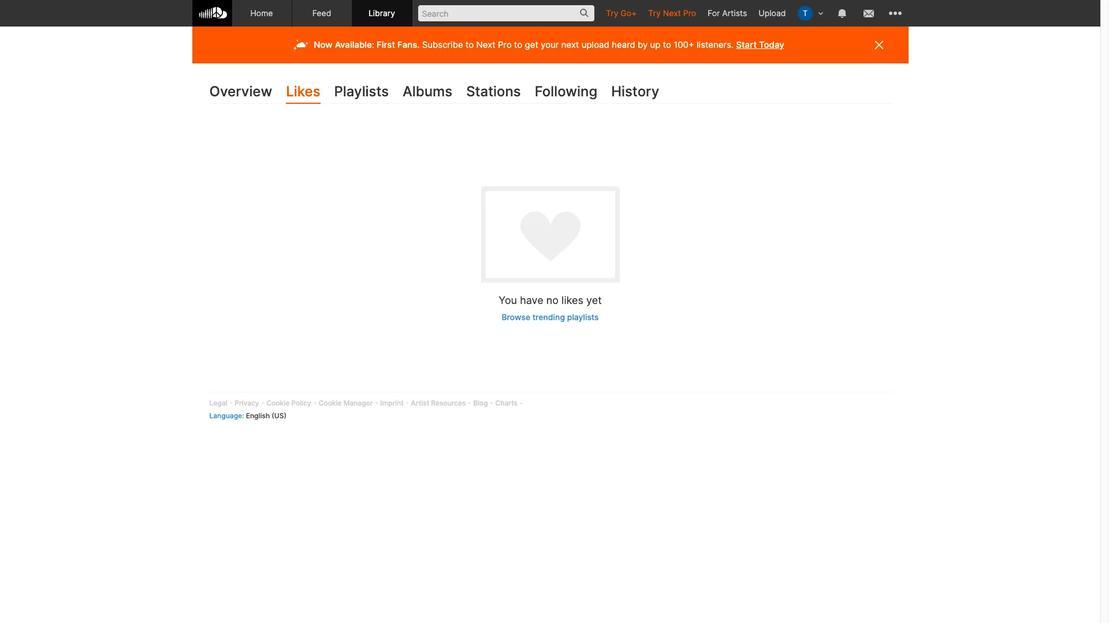 Task type: vqa. For each thing, say whether or not it's contained in the screenshot.
54
no



Task type: describe. For each thing, give the bounding box(es) containing it.
charts link
[[495, 399, 518, 408]]

try for try next pro
[[648, 8, 661, 18]]

overview
[[209, 83, 272, 100]]

policy
[[291, 399, 311, 408]]

upload
[[582, 39, 609, 50]]

yet
[[586, 295, 602, 307]]

listeners.
[[697, 39, 734, 50]]

artists
[[722, 8, 747, 18]]

albums link
[[403, 81, 452, 104]]

likes
[[286, 83, 320, 100]]

playlists
[[334, 83, 389, 100]]

by
[[638, 39, 648, 50]]

Search search field
[[418, 5, 594, 21]]

2 cookie from the left
[[319, 399, 342, 408]]

english
[[246, 412, 270, 420]]

2 ⁃ from the left
[[261, 399, 265, 408]]

you
[[499, 295, 517, 307]]

playlists
[[567, 312, 599, 322]]

for artists link
[[702, 0, 753, 26]]

library link
[[352, 0, 412, 27]]

have
[[520, 295, 543, 307]]

try go+ link
[[600, 0, 643, 26]]

tara schultz's avatar element
[[798, 6, 813, 21]]

history
[[611, 83, 659, 100]]

subscribe
[[422, 39, 463, 50]]

8 ⁃ from the left
[[519, 399, 523, 408]]

1 cookie from the left
[[266, 399, 290, 408]]

legal ⁃ privacy ⁃ cookie policy ⁃ cookie manager ⁃ imprint ⁃ artist resources ⁃ blog ⁃ charts ⁃ language: english (us)
[[209, 399, 523, 420]]

5 ⁃ from the left
[[405, 399, 409, 408]]

blog link
[[473, 399, 488, 408]]

up
[[650, 39, 661, 50]]

language:
[[209, 412, 244, 420]]

2 to from the left
[[514, 39, 522, 50]]

for artists
[[708, 8, 747, 18]]

blog
[[473, 399, 488, 408]]

home link
[[232, 0, 292, 27]]

imprint
[[380, 399, 404, 408]]

100+
[[674, 39, 694, 50]]

trending
[[533, 312, 565, 322]]

privacy
[[235, 399, 259, 408]]

history link
[[611, 81, 659, 104]]

your
[[541, 39, 559, 50]]

cookie policy link
[[266, 399, 311, 408]]

upload
[[759, 8, 786, 18]]

cookie manager link
[[319, 399, 373, 408]]

feed
[[312, 8, 331, 18]]

no
[[546, 295, 559, 307]]

browse
[[502, 312, 530, 322]]

fans.
[[397, 39, 420, 50]]

artist resources link
[[411, 399, 466, 408]]

4 ⁃ from the left
[[375, 399, 378, 408]]

albums
[[403, 83, 452, 100]]

try go+
[[606, 8, 637, 18]]



Task type: locate. For each thing, give the bounding box(es) containing it.
⁃ left artist at the left of page
[[405, 399, 409, 408]]

⁃ right policy
[[313, 399, 317, 408]]

pro left get
[[498, 39, 512, 50]]

for
[[708, 8, 720, 18]]

0 horizontal spatial try
[[606, 8, 618, 18]]

start
[[736, 39, 757, 50]]

now
[[314, 39, 333, 50]]

library
[[369, 8, 395, 18]]

try inside try go+ link
[[606, 8, 618, 18]]

1 horizontal spatial pro
[[683, 8, 696, 18]]

try inside try next pro link
[[648, 8, 661, 18]]

to right subscribe
[[466, 39, 474, 50]]

today
[[759, 39, 784, 50]]

1 try from the left
[[606, 8, 618, 18]]

⁃ left blog link
[[468, 399, 471, 408]]

1 ⁃ from the left
[[229, 399, 233, 408]]

likes link
[[286, 81, 320, 104]]

2 try from the left
[[648, 8, 661, 18]]

home
[[250, 8, 273, 18]]

(us)
[[272, 412, 287, 420]]

1 to from the left
[[466, 39, 474, 50]]

try next pro link
[[643, 0, 702, 26]]

3 to from the left
[[663, 39, 671, 50]]

0 vertical spatial pro
[[683, 8, 696, 18]]

get
[[525, 39, 538, 50]]

following link
[[535, 81, 597, 104]]

manager
[[344, 399, 373, 408]]

cookie
[[266, 399, 290, 408], [319, 399, 342, 408]]

now available: first fans. subscribe to next pro to get your next upload heard by up to 100+ listeners. start today
[[314, 39, 784, 50]]

1 horizontal spatial next
[[663, 8, 681, 18]]

6 ⁃ from the left
[[468, 399, 471, 408]]

legal link
[[209, 399, 227, 408]]

⁃ left imprint
[[375, 399, 378, 408]]

to left get
[[514, 39, 522, 50]]

stations link
[[466, 81, 521, 104]]

legal
[[209, 399, 227, 408]]

next
[[663, 8, 681, 18], [476, 39, 496, 50]]

upload link
[[753, 0, 792, 26]]

pro left for
[[683, 8, 696, 18]]

0 horizontal spatial next
[[476, 39, 496, 50]]

try left go+
[[606, 8, 618, 18]]

go+
[[621, 8, 637, 18]]

1 horizontal spatial cookie
[[319, 399, 342, 408]]

try next pro
[[648, 8, 696, 18]]

next up the "100+"
[[663, 8, 681, 18]]

you have no likes yet browse trending playlists
[[499, 295, 602, 322]]

first
[[377, 39, 395, 50]]

0 vertical spatial next
[[663, 8, 681, 18]]

try right go+
[[648, 8, 661, 18]]

artist
[[411, 399, 429, 408]]

1 vertical spatial next
[[476, 39, 496, 50]]

imprint link
[[380, 399, 404, 408]]

7 ⁃ from the left
[[490, 399, 493, 408]]

privacy link
[[235, 399, 259, 408]]

1 horizontal spatial to
[[514, 39, 522, 50]]

0 horizontal spatial cookie
[[266, 399, 290, 408]]

to right up
[[663, 39, 671, 50]]

resources
[[431, 399, 466, 408]]

1 horizontal spatial try
[[648, 8, 661, 18]]

⁃ right charts
[[519, 399, 523, 408]]

None search field
[[412, 0, 600, 26]]

pro
[[683, 8, 696, 18], [498, 39, 512, 50]]

next down the search "search box"
[[476, 39, 496, 50]]

cookie up (us)
[[266, 399, 290, 408]]

charts
[[495, 399, 518, 408]]

2 horizontal spatial to
[[663, 39, 671, 50]]

0 horizontal spatial pro
[[498, 39, 512, 50]]

0 horizontal spatial to
[[466, 39, 474, 50]]

1 vertical spatial pro
[[498, 39, 512, 50]]

heard
[[612, 39, 635, 50]]

try
[[606, 8, 618, 18], [648, 8, 661, 18]]

next
[[561, 39, 579, 50]]

try for try go+
[[606, 8, 618, 18]]

⁃ up english at the left bottom of the page
[[261, 399, 265, 408]]

⁃ right blog link
[[490, 399, 493, 408]]

start today link
[[736, 39, 784, 50]]

overview link
[[209, 81, 272, 104]]

cookie left manager
[[319, 399, 342, 408]]

3 ⁃ from the left
[[313, 399, 317, 408]]

available:
[[335, 39, 374, 50]]

browse trending playlists link
[[502, 312, 599, 322]]

⁃
[[229, 399, 233, 408], [261, 399, 265, 408], [313, 399, 317, 408], [375, 399, 378, 408], [405, 399, 409, 408], [468, 399, 471, 408], [490, 399, 493, 408], [519, 399, 523, 408]]

⁃ right legal
[[229, 399, 233, 408]]

playlists link
[[334, 81, 389, 104]]

likes
[[562, 295, 583, 307]]

feed link
[[292, 0, 352, 27]]

following
[[535, 83, 597, 100]]

stations
[[466, 83, 521, 100]]

to
[[466, 39, 474, 50], [514, 39, 522, 50], [663, 39, 671, 50]]



